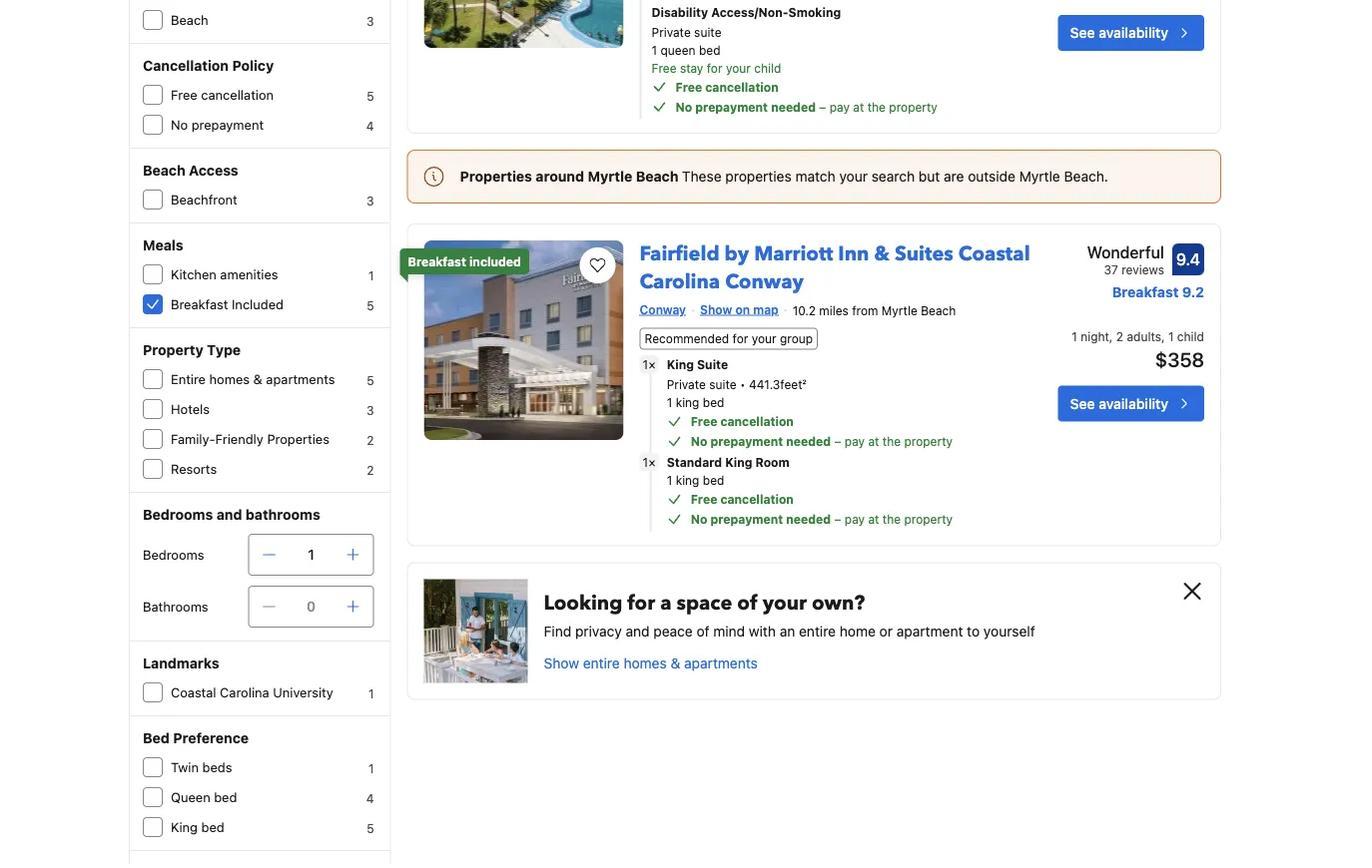 Task type: locate. For each thing, give the bounding box(es) containing it.
0 horizontal spatial child
[[754, 61, 781, 75]]

&
[[874, 241, 890, 268], [253, 372, 262, 387], [671, 655, 680, 671]]

queen inside the queen suite with bath tub and partial ocean view - disability access/non-smoking
[[652, 0, 691, 1]]

0 vertical spatial see
[[1070, 24, 1095, 41]]

2 vertical spatial for
[[627, 589, 655, 617]]

king
[[676, 396, 699, 410], [676, 474, 699, 488]]

king down the king suite on the top of the page
[[676, 396, 699, 410]]

4 5 from the top
[[367, 822, 374, 836]]

entire down privacy
[[583, 655, 620, 671]]

and left bathrooms
[[216, 507, 242, 523]]

0 vertical spatial 2
[[1116, 330, 1124, 344]]

& down peace
[[671, 655, 680, 671]]

suite inside the queen suite with bath tub and partial ocean view - disability access/non-smoking
[[694, 0, 725, 1]]

2 × from the top
[[648, 455, 656, 469]]

0 vertical spatial &
[[874, 241, 890, 268]]

5 for entire homes & apartments
[[367, 373, 374, 387]]

1 see availability from the top
[[1070, 24, 1168, 41]]

outside
[[968, 168, 1016, 185]]

1 vertical spatial carolina
[[220, 686, 269, 701]]

1 see availability link from the top
[[1058, 15, 1204, 51]]

show
[[700, 302, 732, 316], [544, 655, 579, 671]]

availability
[[1099, 24, 1168, 41], [1099, 395, 1168, 412]]

queen down twin
[[171, 790, 210, 805]]

1 vertical spatial child
[[1177, 330, 1204, 344]]

2 see availability link from the top
[[1058, 386, 1204, 422]]

2 inside 1 night , 2 adults , 1 child $358
[[1116, 330, 1124, 344]]

2 , from the left
[[1161, 330, 1165, 344]]

bedrooms up bathrooms
[[143, 548, 204, 563]]

0 vertical spatial child
[[754, 61, 781, 75]]

landmarks
[[143, 656, 219, 672]]

2 availability from the top
[[1099, 395, 1168, 412]]

carolina down the fairfield
[[640, 269, 720, 296]]

suite up disability
[[694, 0, 725, 1]]

0 horizontal spatial myrtle
[[588, 168, 632, 185]]

free down the cancellation
[[171, 87, 197, 102]]

apartments down "mind"
[[684, 655, 758, 671]]

× for standard king room
[[648, 455, 656, 469]]

coastal down landmarks
[[171, 686, 216, 701]]

bed down "queen bed"
[[201, 820, 224, 835]]

bedrooms
[[143, 507, 213, 523], [143, 548, 204, 563]]

from
[[852, 304, 878, 318]]

no prepayment needed – pay at the property
[[676, 100, 938, 114], [691, 435, 953, 449], [691, 513, 953, 527]]

cancellation policy
[[143, 57, 274, 74]]

2 vertical spatial king
[[171, 820, 198, 835]]

king inside private suite • 441.3feet² 1 king bed
[[676, 396, 699, 410]]

child
[[754, 61, 781, 75], [1177, 330, 1204, 344]]

4
[[366, 119, 374, 133], [366, 792, 374, 806]]

1 vertical spatial private
[[667, 378, 706, 392]]

1 vertical spatial show
[[544, 655, 579, 671]]

0 vertical spatial availability
[[1099, 24, 1168, 41]]

private inside private suite • 441.3feet² 1 king bed
[[667, 378, 706, 392]]

1 vertical spatial see availability link
[[1058, 386, 1204, 422]]

1 horizontal spatial show
[[700, 302, 732, 316]]

–
[[819, 100, 826, 114], [834, 435, 841, 449], [834, 513, 841, 527]]

1 vertical spatial 2
[[367, 433, 374, 447]]

0 horizontal spatial properties
[[267, 432, 330, 447]]

3 5 from the top
[[367, 373, 374, 387]]

1 , from the left
[[1109, 330, 1113, 344]]

for left the a
[[627, 589, 655, 617]]

2 vertical spatial property
[[904, 513, 953, 527]]

1 vertical spatial bedrooms
[[143, 548, 204, 563]]

access/non-
[[711, 5, 789, 19]]

1 3 from the top
[[367, 14, 374, 28]]

0 vertical spatial 1 ×
[[643, 357, 656, 371]]

at
[[853, 100, 864, 114], [868, 435, 879, 449], [868, 513, 879, 527]]

of up "mind"
[[737, 589, 758, 617]]

breakfast for breakfast included
[[408, 255, 466, 269]]

no prepayment needed – pay at the property down the standard king room link
[[691, 513, 953, 527]]

2 see from the top
[[1070, 395, 1095, 412]]

× left standard
[[648, 455, 656, 469]]

2 4 from the top
[[366, 792, 374, 806]]

1 4 from the top
[[366, 119, 374, 133]]

0 vertical spatial homes
[[209, 372, 250, 387]]

, up $358
[[1161, 330, 1165, 344]]

private
[[652, 25, 691, 39], [667, 378, 706, 392]]

3 for beach
[[367, 14, 374, 28]]

2 vertical spatial 2
[[367, 463, 374, 477]]

pay
[[830, 100, 850, 114], [845, 435, 865, 449], [845, 513, 865, 527]]

for right stay
[[707, 61, 723, 75]]

2 vertical spatial pay
[[845, 513, 865, 527]]

0 vertical spatial 4
[[366, 119, 374, 133]]

free down queen
[[652, 61, 677, 75]]

0 vertical spatial see availability link
[[1058, 15, 1204, 51]]

1 vertical spatial apartments
[[684, 655, 758, 671]]

pay up the standard king room link
[[845, 435, 865, 449]]

bathrooms
[[143, 600, 208, 615]]

1 vertical spatial coastal
[[171, 686, 216, 701]]

marriott
[[754, 241, 833, 268]]

child down access/non-
[[754, 61, 781, 75]]

are
[[944, 168, 964, 185]]

at for standard king room
[[868, 513, 879, 527]]

10.2 miles from myrtle beach
[[793, 304, 956, 318]]

entire inside looking for a space of your own? find privacy and peace of mind with an entire home or apartment to yourself
[[799, 623, 836, 639]]

these
[[682, 168, 722, 185]]

1 horizontal spatial homes
[[624, 655, 667, 671]]

for down show on map
[[733, 332, 748, 346]]

1 vertical spatial pay
[[845, 435, 865, 449]]

coastal right the suites
[[958, 241, 1030, 268]]

0 horizontal spatial carolina
[[220, 686, 269, 701]]

cancellation down policy
[[201, 87, 274, 102]]

2 1 × from the top
[[643, 455, 656, 469]]

private down the king suite on the top of the page
[[667, 378, 706, 392]]

apartments
[[266, 372, 335, 387], [684, 655, 758, 671]]

2 vertical spatial needed
[[786, 513, 831, 527]]

see for 1
[[1070, 395, 1095, 412]]

private up queen
[[652, 25, 691, 39]]

your
[[726, 61, 751, 75], [839, 168, 868, 185], [752, 332, 777, 346], [763, 589, 807, 617]]

twin
[[171, 760, 199, 775]]

own?
[[812, 589, 865, 617]]

myrtle
[[588, 168, 632, 185], [1019, 168, 1060, 185], [882, 304, 918, 318]]

homes down peace
[[624, 655, 667, 671]]

breakfast down reviews
[[1112, 284, 1179, 300]]

,
[[1109, 330, 1113, 344], [1161, 330, 1165, 344]]

no prepayment
[[171, 117, 264, 132]]

1 vertical spatial 4
[[366, 792, 374, 806]]

•
[[740, 378, 746, 392]]

coastal inside fairfield by marriott inn & suites coastal carolina conway
[[958, 241, 1030, 268]]

2 vertical spatial at
[[868, 513, 879, 527]]

policy
[[232, 57, 274, 74]]

property for standard king room
[[904, 513, 953, 527]]

free cancellation up no prepayment
[[171, 87, 274, 102]]

bedrooms for bedrooms
[[143, 548, 204, 563]]

breakfast left included
[[408, 255, 466, 269]]

1 5 from the top
[[367, 89, 374, 103]]

queen for queen bed
[[171, 790, 210, 805]]

pay for king suite
[[845, 435, 865, 449]]

and inside the queen suite with bath tub and partial ocean view - disability access/non-smoking
[[814, 0, 836, 1]]

0 horizontal spatial ,
[[1109, 330, 1113, 344]]

queen up disability
[[652, 0, 691, 1]]

free inside private suite 1 queen bed free stay for your child
[[652, 61, 677, 75]]

child inside private suite 1 queen bed free stay for your child
[[754, 61, 781, 75]]

no
[[676, 100, 692, 114], [171, 117, 188, 132], [691, 435, 707, 449], [691, 513, 707, 527]]

beds
[[202, 760, 232, 775]]

suite inside private suite 1 queen bed free stay for your child
[[694, 25, 722, 39]]

0 vertical spatial and
[[814, 0, 836, 1]]

properties right friendly
[[267, 432, 330, 447]]

family-friendly properties
[[171, 432, 330, 447]]

conway
[[725, 269, 804, 296], [640, 302, 686, 316]]

and up smoking at right top
[[814, 0, 836, 1]]

apartment
[[897, 623, 963, 639]]

pay down the standard king room link
[[845, 513, 865, 527]]

free cancellation down private suite 1 queen bed free stay for your child
[[676, 80, 779, 94]]

1 king from the top
[[676, 396, 699, 410]]

1 vertical spatial suite
[[709, 378, 737, 392]]

wonderful element
[[1087, 241, 1164, 265]]

1 horizontal spatial coastal
[[958, 241, 1030, 268]]

– up the standard king room link
[[834, 435, 841, 449]]

show down find
[[544, 655, 579, 671]]

queen bed
[[171, 790, 237, 805]]

0 vertical spatial properties
[[460, 168, 532, 185]]

properties around myrtle beach these properties match your search but are outside myrtle beach.
[[460, 168, 1108, 185]]

conway up map
[[725, 269, 804, 296]]

0 horizontal spatial of
[[697, 623, 710, 639]]

child up $358
[[1177, 330, 1204, 344]]

bath
[[757, 0, 785, 1]]

free cancellation down standard king room
[[691, 493, 794, 507]]

suite down disability
[[694, 25, 722, 39]]

king left room
[[725, 456, 752, 470]]

5 for king bed
[[367, 822, 374, 836]]

needed up properties around myrtle beach these properties match your search but are outside myrtle beach.
[[771, 100, 816, 114]]

conway up recommended
[[640, 302, 686, 316]]

& up family-friendly properties
[[253, 372, 262, 387]]

suite inside private suite • 441.3feet² 1 king bed
[[709, 378, 737, 392]]

for for space
[[627, 589, 655, 617]]

1 vertical spatial 3
[[367, 194, 374, 208]]

beach access
[[143, 162, 238, 179]]

bed inside private suite • 441.3feet² 1 king bed
[[703, 396, 724, 410]]

& right inn
[[874, 241, 890, 268]]

availability for 1
[[1099, 395, 1168, 412]]

2 bedrooms from the top
[[143, 548, 204, 563]]

beachfront
[[171, 192, 237, 207]]

needed down the standard king room link
[[786, 513, 831, 527]]

show left the on
[[700, 302, 732, 316]]

1 vertical spatial property
[[904, 435, 953, 449]]

suite for queen
[[694, 0, 725, 1]]

× for king suite
[[648, 357, 656, 371]]

1 vertical spatial for
[[733, 332, 748, 346]]

prepayment
[[695, 100, 768, 114], [191, 117, 264, 132], [710, 435, 783, 449], [710, 513, 783, 527]]

the down the standard king room link
[[883, 513, 901, 527]]

1 vertical spatial needed
[[786, 435, 831, 449]]

1 inside private suite 1 queen bed free stay for your child
[[652, 43, 657, 57]]

1 horizontal spatial carolina
[[640, 269, 720, 296]]

properties left around
[[460, 168, 532, 185]]

free cancellation
[[676, 80, 779, 94], [171, 87, 274, 102], [691, 415, 794, 429], [691, 493, 794, 507]]

0 vertical spatial carolina
[[640, 269, 720, 296]]

1 vertical spatial 1 ×
[[643, 455, 656, 469]]

1 horizontal spatial apartments
[[684, 655, 758, 671]]

no prepayment needed – pay at the property up the standard king room link
[[691, 435, 953, 449]]

free up standard
[[691, 415, 717, 429]]

at for king suite
[[868, 435, 879, 449]]

free
[[652, 61, 677, 75], [676, 80, 702, 94], [171, 87, 197, 102], [691, 415, 717, 429], [691, 493, 717, 507]]

2 see availability from the top
[[1070, 395, 1168, 412]]

private for private suite 1 queen bed free stay for your child
[[652, 25, 691, 39]]

king down standard
[[676, 474, 699, 488]]

apartments inside button
[[684, 655, 758, 671]]

1 vertical spatial entire
[[583, 655, 620, 671]]

0 vertical spatial king
[[667, 358, 694, 372]]

1 horizontal spatial &
[[671, 655, 680, 671]]

no up beach access
[[171, 117, 188, 132]]

0 vertical spatial see availability
[[1070, 24, 1168, 41]]

1 vertical spatial &
[[253, 372, 262, 387]]

suite down recommended for your group
[[697, 358, 728, 372]]

carolina up preference
[[220, 686, 269, 701]]

show inside button
[[544, 655, 579, 671]]

2 horizontal spatial king
[[725, 456, 752, 470]]

type
[[207, 342, 241, 359]]

0 vertical spatial of
[[737, 589, 758, 617]]

and
[[814, 0, 836, 1], [216, 507, 242, 523], [626, 623, 650, 639]]

2 vertical spatial the
[[883, 513, 901, 527]]

0 vertical spatial ×
[[648, 357, 656, 371]]

0 vertical spatial for
[[707, 61, 723, 75]]

availability for private suite
[[1099, 24, 1168, 41]]

and inside looking for a space of your own? find privacy and peace of mind with an entire home or apartment to yourself
[[626, 623, 650, 639]]

free down '1 king bed'
[[691, 493, 717, 507]]

2 3 from the top
[[367, 194, 374, 208]]

no prepayment needed – pay at the property up match
[[676, 100, 938, 114]]

2 vertical spatial no prepayment needed – pay at the property
[[691, 513, 953, 527]]

1 king bed
[[667, 474, 724, 488]]

3 3 from the top
[[367, 403, 374, 417]]

1 vertical spatial with
[[749, 623, 776, 639]]

3 for hotels
[[367, 403, 374, 417]]

by
[[725, 241, 749, 268]]

myrtle right from
[[882, 304, 918, 318]]

see availability for private suite
[[1070, 24, 1168, 41]]

king down recommended
[[667, 358, 694, 372]]

2 horizontal spatial and
[[814, 0, 836, 1]]

breakfast for breakfast 9.2
[[1112, 284, 1179, 300]]

of left "mind"
[[697, 623, 710, 639]]

suite for king
[[697, 358, 728, 372]]

0 vertical spatial suite
[[694, 0, 725, 1]]

37
[[1104, 263, 1118, 277]]

0 horizontal spatial for
[[627, 589, 655, 617]]

1 × down recommended
[[643, 357, 656, 371]]

0 vertical spatial bedrooms
[[143, 507, 213, 523]]

see availability link
[[1058, 15, 1204, 51], [1058, 386, 1204, 422]]

bed preference
[[143, 731, 249, 747]]

0 vertical spatial pay
[[830, 100, 850, 114]]

family-
[[171, 432, 215, 447]]

1 × left standard
[[643, 455, 656, 469]]

441.3feet²
[[749, 378, 807, 392]]

1 availability from the top
[[1099, 24, 1168, 41]]

no prepayment needed – pay at the property for king suite
[[691, 435, 953, 449]]

entire
[[171, 372, 206, 387]]

the up the standard king room link
[[883, 435, 901, 449]]

0 vertical spatial queen
[[652, 0, 691, 1]]

1 vertical spatial suite
[[697, 358, 728, 372]]

needed up the standard king room link
[[786, 435, 831, 449]]

queen suite with bath tub and partial ocean view - disability access/non-smoking link
[[652, 0, 989, 21]]

bed down the king suite on the top of the page
[[703, 396, 724, 410]]

for inside looking for a space of your own? find privacy and peace of mind with an entire home or apartment to yourself
[[627, 589, 655, 617]]

with left an
[[749, 623, 776, 639]]

1 horizontal spatial of
[[737, 589, 758, 617]]

1 horizontal spatial for
[[707, 61, 723, 75]]

× down recommended
[[648, 357, 656, 371]]

1 horizontal spatial conway
[[725, 269, 804, 296]]

0 horizontal spatial king
[[171, 820, 198, 835]]

4 for policy
[[366, 119, 374, 133]]

the up search
[[867, 100, 886, 114]]

1 vertical spatial queen
[[171, 790, 210, 805]]

myrtle left 'beach.'
[[1019, 168, 1060, 185]]

beach.
[[1064, 168, 1108, 185]]

prepayment down stay
[[695, 100, 768, 114]]

free down stay
[[676, 80, 702, 94]]

0 horizontal spatial show
[[544, 655, 579, 671]]

the for standard king room
[[883, 513, 901, 527]]

1 vertical spatial no prepayment needed – pay at the property
[[691, 435, 953, 449]]

included
[[232, 297, 284, 312]]

cancellation down private suite 1 queen bed free stay for your child
[[705, 80, 779, 94]]

2 5 from the top
[[367, 299, 374, 313]]

with inside the queen suite with bath tub and partial ocean view - disability access/non-smoking
[[728, 0, 754, 1]]

entire inside button
[[583, 655, 620, 671]]

0 vertical spatial apartments
[[266, 372, 335, 387]]

amenities
[[220, 267, 278, 282]]

private inside private suite 1 queen bed free stay for your child
[[652, 25, 691, 39]]

0 horizontal spatial entire
[[583, 655, 620, 671]]

apartments up family-friendly properties
[[266, 372, 335, 387]]

miles
[[819, 304, 849, 318]]

with up access/non-
[[728, 0, 754, 1]]

your up an
[[763, 589, 807, 617]]

for
[[707, 61, 723, 75], [733, 332, 748, 346], [627, 589, 655, 617]]

1 horizontal spatial king
[[667, 358, 694, 372]]

homes down type
[[209, 372, 250, 387]]

match
[[795, 168, 836, 185]]

queen
[[652, 0, 691, 1], [171, 790, 210, 805]]

1 vertical spatial ×
[[648, 455, 656, 469]]

bed up stay
[[699, 43, 721, 57]]

or
[[879, 623, 893, 639]]

2 horizontal spatial breakfast
[[1112, 284, 1179, 300]]

1 × from the top
[[648, 357, 656, 371]]

no down '1 king bed'
[[691, 513, 707, 527]]

entire
[[799, 623, 836, 639], [583, 655, 620, 671]]

0 vertical spatial conway
[[725, 269, 804, 296]]

1 bedrooms from the top
[[143, 507, 213, 523]]

view
[[923, 0, 952, 1]]

– up match
[[819, 100, 826, 114]]

1 1 × from the top
[[643, 357, 656, 371]]

1 vertical spatial of
[[697, 623, 710, 639]]

9.4
[[1176, 250, 1200, 269]]

$358
[[1155, 348, 1204, 371]]

king down "queen bed"
[[171, 820, 198, 835]]

0 vertical spatial private
[[652, 25, 691, 39]]

1 vertical spatial king
[[725, 456, 752, 470]]

1 × for king suite
[[643, 357, 656, 371]]

0 vertical spatial king
[[676, 396, 699, 410]]

breakfast down kitchen at the top left
[[171, 297, 228, 312]]

pay up match
[[830, 100, 850, 114]]

5 for free cancellation
[[367, 89, 374, 103]]

2 vertical spatial –
[[834, 513, 841, 527]]

1 vertical spatial availability
[[1099, 395, 1168, 412]]

entire right an
[[799, 623, 836, 639]]

0 vertical spatial coastal
[[958, 241, 1030, 268]]

2 vertical spatial and
[[626, 623, 650, 639]]

recommended for your group
[[645, 332, 813, 346]]

, left the adults at the right top
[[1109, 330, 1113, 344]]

1 horizontal spatial queen
[[652, 0, 691, 1]]

a
[[660, 589, 672, 617]]

carolina
[[640, 269, 720, 296], [220, 686, 269, 701]]

show entire homes & apartments
[[544, 655, 758, 671]]

1 vertical spatial homes
[[624, 655, 667, 671]]

needed for standard king room
[[786, 513, 831, 527]]

prepayment down standard king room
[[710, 513, 783, 527]]

and up show entire homes & apartments
[[626, 623, 650, 639]]

peace
[[653, 623, 693, 639]]

1 see from the top
[[1070, 24, 1095, 41]]

child inside 1 night , 2 adults , 1 child $358
[[1177, 330, 1204, 344]]

see availability
[[1070, 24, 1168, 41], [1070, 395, 1168, 412]]

0 horizontal spatial &
[[253, 372, 262, 387]]



Task type: describe. For each thing, give the bounding box(es) containing it.
standard king room link
[[667, 454, 989, 472]]

properties
[[725, 168, 792, 185]]

looking
[[544, 589, 622, 617]]

entire homes & apartments
[[171, 372, 335, 387]]

suite for bed
[[709, 378, 737, 392]]

1 × for standard king room
[[643, 455, 656, 469]]

your inside private suite 1 queen bed free stay for your child
[[726, 61, 751, 75]]

prepayment up standard king room
[[710, 435, 783, 449]]

space
[[677, 589, 732, 617]]

cancellation down private suite • 441.3feet² 1 king bed
[[720, 415, 794, 429]]

0 vertical spatial at
[[853, 100, 864, 114]]

beach left access
[[143, 162, 185, 179]]

home
[[840, 623, 876, 639]]

fairfield by marriott inn & suites coastal carolina conway link
[[640, 233, 1030, 296]]

standard
[[667, 456, 722, 470]]

0 vertical spatial no prepayment needed – pay at the property
[[676, 100, 938, 114]]

no prepayment needed – pay at the property for standard king room
[[691, 513, 953, 527]]

night
[[1081, 330, 1109, 344]]

– for king suite
[[834, 435, 841, 449]]

disability
[[652, 5, 708, 19]]

cancellation down room
[[720, 493, 794, 507]]

preference
[[173, 731, 249, 747]]

2 for resorts
[[367, 463, 374, 477]]

see availability for 1
[[1070, 395, 1168, 412]]

king for king suite
[[667, 358, 694, 372]]

looking for a space of your own? image
[[424, 579, 528, 683]]

0 vertical spatial the
[[867, 100, 886, 114]]

private suite • 441.3feet² 1 king bed
[[667, 378, 807, 410]]

bedrooms and bathrooms
[[143, 507, 320, 523]]

show for show on map
[[700, 302, 732, 316]]

no down stay
[[676, 100, 692, 114]]

see for private suite
[[1070, 24, 1095, 41]]

with inside looking for a space of your own? find privacy and peace of mind with an entire home or apartment to yourself
[[749, 623, 776, 639]]

yourself
[[984, 623, 1035, 639]]

bed down standard king room
[[703, 474, 724, 488]]

bed inside private suite 1 queen bed free stay for your child
[[699, 43, 721, 57]]

king suite link
[[667, 356, 989, 374]]

1 horizontal spatial properties
[[460, 168, 532, 185]]

free cancellation down private suite • 441.3feet² 1 king bed
[[691, 415, 794, 429]]

property for king suite
[[904, 435, 953, 449]]

your right match
[[839, 168, 868, 185]]

5 for breakfast included
[[367, 299, 374, 313]]

bed down beds
[[214, 790, 237, 805]]

0 vertical spatial –
[[819, 100, 826, 114]]

map
[[753, 302, 779, 316]]

breakfast 9.2
[[1112, 284, 1204, 300]]

– for standard king room
[[834, 513, 841, 527]]

bed
[[143, 731, 170, 747]]

-
[[955, 0, 961, 1]]

access
[[189, 162, 238, 179]]

kitchen
[[171, 267, 217, 282]]

smoking
[[789, 5, 841, 19]]

0 horizontal spatial homes
[[209, 372, 250, 387]]

& inside button
[[671, 655, 680, 671]]

coastal carolina university
[[171, 686, 333, 701]]

tub
[[788, 0, 811, 1]]

fairfield by marriott inn & suites coastal carolina conway image
[[424, 241, 624, 440]]

queen suite with bath tub and partial ocean view - disability access/non-smoking
[[652, 0, 961, 19]]

show entire homes & apartments button
[[544, 653, 758, 673]]

friendly
[[215, 432, 263, 447]]

property type
[[143, 342, 241, 359]]

privacy
[[575, 623, 622, 639]]

scored 9.4 element
[[1172, 244, 1204, 276]]

ocean
[[882, 0, 920, 1]]

an
[[780, 623, 795, 639]]

prepayment up access
[[191, 117, 264, 132]]

breakfast included
[[408, 255, 521, 269]]

0 horizontal spatial apartments
[[266, 372, 335, 387]]

1 vertical spatial and
[[216, 507, 242, 523]]

to
[[967, 623, 980, 639]]

carolina inside fairfield by marriott inn & suites coastal carolina conway
[[640, 269, 720, 296]]

1 vertical spatial properties
[[267, 432, 330, 447]]

your inside looking for a space of your own? find privacy and peace of mind with an entire home or apartment to yourself
[[763, 589, 807, 617]]

included
[[469, 255, 521, 269]]

see availability link for private suite
[[1058, 15, 1204, 51]]

0
[[307, 599, 316, 615]]

resorts
[[171, 462, 217, 477]]

9.2
[[1182, 284, 1204, 300]]

breakfast for breakfast included
[[171, 297, 228, 312]]

pay for standard king room
[[845, 513, 865, 527]]

beach down the suites
[[921, 304, 956, 318]]

but
[[919, 168, 940, 185]]

for inside private suite 1 queen bed free stay for your child
[[707, 61, 723, 75]]

room
[[756, 456, 790, 470]]

group
[[780, 332, 813, 346]]

meals
[[143, 237, 183, 254]]

property
[[143, 342, 203, 359]]

cancellation
[[143, 57, 229, 74]]

looking for a space of your own? find privacy and peace of mind with an entire home or apartment to yourself
[[544, 589, 1035, 639]]

around
[[536, 168, 584, 185]]

beach left these
[[636, 168, 678, 185]]

beach up the cancellation
[[171, 12, 208, 27]]

0 horizontal spatial conway
[[640, 302, 686, 316]]

show for show entire homes & apartments
[[544, 655, 579, 671]]

show on map
[[700, 302, 779, 316]]

& inside fairfield by marriott inn & suites coastal carolina conway
[[874, 241, 890, 268]]

wonderful 37 reviews
[[1087, 243, 1164, 277]]

kitchen amenities
[[171, 267, 278, 282]]

conway inside fairfield by marriott inn & suites coastal carolina conway
[[725, 269, 804, 296]]

your down map
[[752, 332, 777, 346]]

mind
[[713, 623, 745, 639]]

3 for beachfront
[[367, 194, 374, 208]]

0 horizontal spatial coastal
[[171, 686, 216, 701]]

king for king bed
[[171, 820, 198, 835]]

10.2
[[793, 304, 816, 318]]

search
[[872, 168, 915, 185]]

suites
[[895, 241, 953, 268]]

king suite
[[667, 358, 728, 372]]

inn
[[838, 241, 869, 268]]

see availability link for 1
[[1058, 386, 1204, 422]]

private suite 1 queen bed free stay for your child
[[652, 25, 781, 75]]

reviews
[[1122, 263, 1164, 277]]

0 vertical spatial property
[[889, 100, 938, 114]]

2 horizontal spatial myrtle
[[1019, 168, 1060, 185]]

1 horizontal spatial myrtle
[[882, 304, 918, 318]]

homes inside button
[[624, 655, 667, 671]]

recommended
[[645, 332, 729, 346]]

needed for king suite
[[786, 435, 831, 449]]

suite for stay
[[694, 25, 722, 39]]

2 king from the top
[[676, 474, 699, 488]]

find
[[544, 623, 571, 639]]

twin beds
[[171, 760, 232, 775]]

private for private suite • 441.3feet² 1 king bed
[[667, 378, 706, 392]]

queen
[[661, 43, 696, 57]]

for for group
[[733, 332, 748, 346]]

university
[[273, 686, 333, 701]]

the for king suite
[[883, 435, 901, 449]]

queen for queen suite with bath tub and partial ocean view - disability access/non-smoking
[[652, 0, 691, 1]]

bedrooms for bedrooms and bathrooms
[[143, 507, 213, 523]]

4 for preference
[[366, 792, 374, 806]]

0 vertical spatial needed
[[771, 100, 816, 114]]

no up standard
[[691, 435, 707, 449]]

wonderful
[[1087, 243, 1164, 262]]

on
[[735, 302, 750, 316]]

2 for family-friendly properties
[[367, 433, 374, 447]]

1 inside private suite • 441.3feet² 1 king bed
[[667, 396, 672, 410]]

hotels
[[171, 402, 210, 417]]

fairfield
[[640, 241, 720, 268]]



Task type: vqa. For each thing, say whether or not it's contained in the screenshot.
the top NEARBY
no



